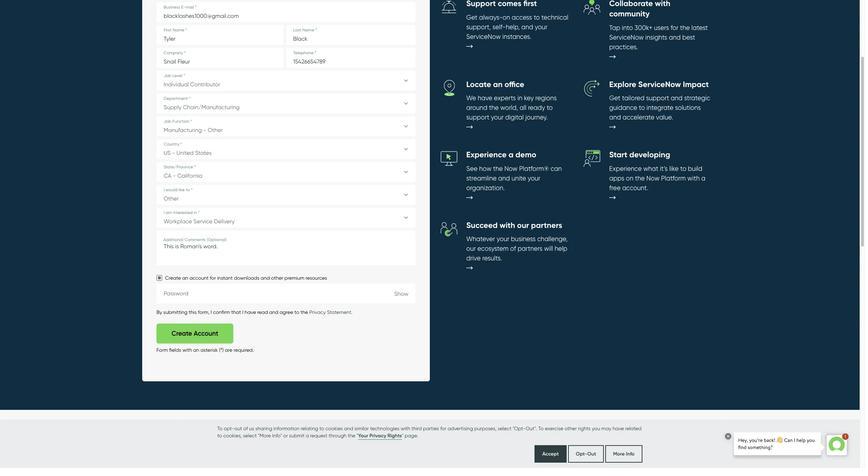 Task type: describe. For each thing, give the bounding box(es) containing it.
the inside see how the now platform® can streamline and unite your organization.
[[493, 165, 503, 173]]

strategic
[[684, 94, 710, 102]]

always-
[[479, 14, 503, 21]]

and down 'guidance'
[[609, 114, 621, 121]]

that
[[231, 310, 241, 316]]

similar
[[355, 426, 369, 432]]

access
[[512, 14, 532, 21]]

accept
[[542, 451, 559, 458]]

your inside whatever your business challenge, our ecosystem of partners will help drive results.
[[497, 236, 509, 243]]

guidance
[[609, 104, 637, 112]]

streamline
[[466, 175, 497, 182]]

exercise
[[545, 426, 564, 432]]

whatever
[[466, 236, 495, 243]]

servicenow inside tap into 300k+ users for the latest servicenow insights and best practices.
[[609, 33, 644, 41]]

drive
[[466, 255, 481, 262]]

account
[[194, 330, 218, 338]]

servicenow inside 'get always-on access to technical support, self-help, and your servicenow instances.'
[[466, 33, 501, 40]]

rights
[[578, 426, 591, 432]]

get tailored support and strategic guidance to integrate solutions and accelerate value.
[[609, 94, 710, 121]]

tap
[[609, 24, 620, 31]]

tap into 300k+ users for the latest servicenow insights and best practices.
[[609, 24, 708, 51]]

opt-
[[576, 451, 587, 458]]

value.
[[656, 114, 673, 121]]

what
[[644, 165, 659, 173]]

platform®
[[519, 165, 549, 173]]

help,
[[506, 23, 520, 31]]

Company text field
[[157, 48, 283, 68]]

your
[[358, 433, 368, 440]]

practices.
[[609, 43, 638, 51]]

world,
[[500, 104, 518, 112]]

1 horizontal spatial a
[[509, 150, 514, 160]]

1 i from the left
[[211, 310, 212, 316]]

form fields with an asterisk (*) are required.
[[157, 348, 254, 354]]

create an account for instant downloads and other premium resources
[[165, 276, 327, 281]]

for inside to opt-out of us sharing information relating to cookies and similar technologies with third parties for advertising purposes, select "opt-out".  to exercise other rights you may have related to cookies, select "more info" or submit a request through the "
[[440, 426, 446, 432]]

out".
[[526, 426, 537, 432]]

by submitting this form, i confirm that i have read and agree to the privacy statement .
[[157, 310, 352, 316]]

form
[[157, 348, 168, 354]]

opt-out
[[576, 451, 596, 458]]

latest
[[692, 24, 708, 31]]

info"
[[272, 433, 282, 439]]

unite
[[512, 175, 526, 182]]

page.
[[405, 433, 418, 439]]

with up business
[[500, 221, 515, 230]]

with inside collaborate with community
[[655, 0, 671, 8]]

rights
[[388, 433, 402, 440]]

office
[[505, 80, 524, 89]]

premium
[[285, 276, 304, 281]]

get always-on access to technical support, self-help, and your servicenow instances.
[[466, 14, 569, 40]]

show
[[394, 291, 409, 298]]

purposes,
[[474, 426, 497, 432]]

explore servicenow impact
[[609, 80, 709, 89]]

ready
[[528, 104, 545, 112]]

locate an office
[[466, 80, 524, 89]]

cookies
[[326, 426, 343, 432]]

users
[[654, 24, 669, 31]]

explore
[[609, 80, 636, 89]]

fields
[[169, 348, 181, 354]]

other inside to opt-out of us sharing information relating to cookies and similar technologies with third parties for advertising purposes, select "opt-out".  to exercise other rights you may have related to cookies, select "more info" or submit a request through the "
[[565, 426, 577, 432]]

we have experts in key regions around the world, all ready to support your digital journey.
[[466, 94, 557, 121]]

opt-
[[224, 426, 234, 432]]

how
[[479, 165, 492, 173]]

the inside experience what it's like to build apps on the now platform with a free account.
[[635, 175, 645, 182]]

your inside we have experts in key regions around the world, all ready to support your digital journey.
[[491, 114, 504, 121]]

developing
[[630, 150, 670, 160]]

support inside we have experts in key regions around the world, all ready to support your digital journey.
[[466, 114, 489, 121]]

and right downloads
[[261, 276, 270, 281]]

a inside to opt-out of us sharing information relating to cookies and similar technologies with third parties for advertising purposes, select "opt-out".  to exercise other rights you may have related to cookies, select "more info" or submit a request through the "
[[306, 433, 309, 439]]

and up solutions
[[671, 94, 683, 102]]

now inside experience what it's like to build apps on the now platform with a free account.
[[647, 175, 660, 182]]

required.
[[234, 348, 254, 354]]

First Name text field
[[157, 25, 283, 45]]

see how the now platform® can streamline and unite your organization.
[[466, 165, 562, 192]]

Business E-mail text field
[[157, 2, 416, 22]]

confirm
[[213, 310, 230, 316]]

to opt-out of us sharing information relating to cookies and similar technologies with third parties for advertising purposes, select "opt-out".  to exercise other rights you may have related to cookies, select "more info" or submit a request through the "
[[217, 426, 642, 439]]

and inside 'get always-on access to technical support, self-help, and your servicenow instances.'
[[522, 23, 533, 31]]

0 vertical spatial privacy
[[309, 310, 326, 316]]

resources
[[306, 276, 327, 281]]

1 horizontal spatial our
[[517, 221, 529, 230]]

will
[[544, 245, 553, 253]]

to left cookies,
[[217, 433, 222, 439]]

" inside "your privacy rights " page."
[[402, 433, 404, 439]]

challenge,
[[537, 236, 568, 243]]

information
[[274, 426, 300, 432]]

collaborate
[[609, 0, 653, 8]]

submit
[[289, 433, 305, 439]]

solutions
[[675, 104, 701, 112]]

we
[[466, 94, 476, 102]]

succeed with our partners
[[466, 221, 562, 230]]

privacy statement link
[[309, 310, 351, 316]]

succeed
[[466, 221, 498, 230]]

to inside we have experts in key regions around the world, all ready to support your digital journey.
[[547, 104, 553, 112]]

support,
[[466, 23, 491, 31]]

experience for experience what it's like to build apps on the now platform with a free account.
[[609, 165, 642, 173]]

collaborate with community
[[609, 0, 671, 19]]

get for get always-on access to technical support, self-help, and your servicenow instances.
[[466, 14, 478, 21]]

apps
[[609, 175, 625, 182]]

accept button
[[535, 446, 567, 464]]

journey.
[[525, 114, 548, 121]]

technical
[[542, 14, 569, 21]]

account.
[[622, 184, 649, 192]]

for inside tap into 300k+ users for the latest servicenow insights and best practices.
[[671, 24, 679, 31]]

relating
[[301, 426, 318, 432]]

downloads
[[234, 276, 259, 281]]

demo
[[516, 150, 536, 160]]

into
[[622, 24, 633, 31]]

agree
[[280, 310, 293, 316]]

whatever your business challenge, our ecosystem of partners will help drive results.
[[466, 236, 568, 262]]



Task type: locate. For each thing, give the bounding box(es) containing it.
1 vertical spatial select
[[243, 433, 257, 439]]

submitting
[[163, 310, 187, 316]]

1 horizontal spatial "
[[402, 433, 404, 439]]

get inside 'get always-on access to technical support, self-help, and your servicenow instances.'
[[466, 14, 478, 21]]

a inside experience what it's like to build apps on the now platform with a free account.
[[702, 175, 706, 182]]

other left premium
[[271, 276, 283, 281]]

privacy left statement
[[309, 310, 326, 316]]

instant
[[217, 276, 233, 281]]

0 horizontal spatial to
[[217, 426, 223, 432]]

select left "opt-
[[498, 426, 512, 432]]

0 vertical spatial support
[[646, 94, 669, 102]]

1 horizontal spatial an
[[193, 348, 199, 354]]

to
[[534, 14, 540, 21], [547, 104, 553, 112], [639, 104, 645, 112], [680, 165, 687, 173], [295, 310, 299, 316], [320, 426, 324, 432], [217, 433, 222, 439]]

and inside see how the now platform® can streamline and unite your organization.
[[498, 175, 510, 182]]

support
[[646, 94, 669, 102], [466, 114, 489, 121]]

0 vertical spatial select
[[498, 426, 512, 432]]

related
[[625, 426, 642, 432]]

insights
[[646, 33, 667, 41]]

servicenow up get tailored support and strategic guidance to integrate solutions and accelerate value.
[[638, 80, 681, 89]]

results.
[[482, 255, 502, 262]]

1 horizontal spatial get
[[609, 94, 621, 102]]

an left 'asterisk'
[[193, 348, 199, 354]]

1 vertical spatial partners
[[518, 245, 543, 253]]

0 vertical spatial now
[[505, 165, 518, 173]]

create account
[[172, 330, 218, 338]]

have inside to opt-out of us sharing information relating to cookies and similar technologies with third parties for advertising purposes, select "opt-out".  to exercise other rights you may have related to cookies, select "more info" or submit a request through the "
[[613, 426, 624, 432]]

now
[[505, 165, 518, 173], [647, 175, 660, 182]]

accelerate
[[623, 114, 655, 121]]

0 horizontal spatial our
[[466, 245, 476, 253]]

experience up the apps
[[609, 165, 642, 173]]

0 horizontal spatial on
[[503, 14, 510, 21]]

on up "help,"
[[503, 14, 510, 21]]

our up drive at the bottom right of page
[[466, 245, 476, 253]]

the up best
[[680, 24, 690, 31]]

your inside see how the now platform® can streamline and unite your organization.
[[528, 175, 541, 182]]

partners down business
[[518, 245, 543, 253]]

create left the account on the bottom left of page
[[165, 276, 181, 281]]

organization.
[[466, 184, 505, 192]]

asterisk
[[200, 348, 218, 354]]

2 vertical spatial for
[[440, 426, 446, 432]]

best
[[682, 33, 695, 41]]

a left demo
[[509, 150, 514, 160]]

1 vertical spatial now
[[647, 175, 660, 182]]

0 vertical spatial get
[[466, 14, 478, 21]]

1 vertical spatial on
[[626, 175, 634, 182]]

now inside see how the now platform® can streamline and unite your organization.
[[505, 165, 518, 173]]

parties
[[423, 426, 439, 432]]

0 horizontal spatial "
[[357, 433, 358, 439]]

experience inside experience what it's like to build apps on the now platform with a free account.
[[609, 165, 642, 173]]

create inside button
[[172, 330, 192, 338]]

technologies
[[370, 426, 400, 432]]

tailored
[[622, 94, 645, 102]]

1 horizontal spatial select
[[498, 426, 512, 432]]

start
[[609, 150, 628, 160]]

more info button
[[605, 446, 643, 464]]

get for get tailored support and strategic guidance to integrate solutions and accelerate value.
[[609, 94, 621, 102]]

to right the access
[[534, 14, 540, 21]]

to left opt-
[[217, 426, 223, 432]]

0 vertical spatial an
[[493, 80, 503, 89]]

0 vertical spatial experience
[[466, 150, 507, 160]]

have left read
[[245, 310, 256, 316]]

your down world,
[[491, 114, 504, 121]]

experience up the how
[[466, 150, 507, 160]]

instances.
[[503, 33, 532, 40]]

2 vertical spatial have
[[613, 426, 624, 432]]

can
[[551, 165, 562, 173]]

0 horizontal spatial a
[[306, 433, 309, 439]]

an for locate
[[493, 80, 503, 89]]

0 horizontal spatial i
[[211, 310, 212, 316]]

you
[[592, 426, 600, 432]]

0 vertical spatial partners
[[531, 221, 562, 230]]

with down build
[[688, 175, 700, 182]]

regions
[[536, 94, 557, 102]]

of inside whatever your business challenge, our ecosystem of partners will help drive results.
[[510, 245, 516, 253]]

2 " from the left
[[402, 433, 404, 439]]

0 horizontal spatial an
[[182, 276, 188, 281]]

2 vertical spatial an
[[193, 348, 199, 354]]

0 horizontal spatial get
[[466, 14, 478, 21]]

1 vertical spatial have
[[245, 310, 256, 316]]

with up users
[[655, 0, 671, 8]]

300k+
[[635, 24, 653, 31]]

and inside tap into 300k+ users for the latest servicenow insights and best practices.
[[669, 33, 681, 41]]

1 vertical spatial an
[[182, 276, 188, 281]]

0 horizontal spatial privacy
[[309, 310, 326, 316]]

to right like
[[680, 165, 687, 173]]

or
[[283, 433, 288, 439]]

1 horizontal spatial now
[[647, 175, 660, 182]]

with inside to opt-out of us sharing information relating to cookies and similar technologies with third parties for advertising purposes, select "opt-out".  to exercise other rights you may have related to cookies, select "more info" or submit a request through the "
[[401, 426, 410, 432]]

servicenow down into
[[609, 33, 644, 41]]

2 to from the left
[[539, 426, 544, 432]]

1 vertical spatial other
[[565, 426, 577, 432]]

0 horizontal spatial support
[[466, 114, 489, 121]]

and left best
[[669, 33, 681, 41]]

0 vertical spatial have
[[478, 94, 492, 102]]

opt-out button
[[568, 446, 604, 464]]

experience for experience a demo
[[466, 150, 507, 160]]

more
[[613, 451, 625, 458]]

our up business
[[517, 221, 529, 230]]

community
[[609, 9, 650, 19]]

servicenow down support,
[[466, 33, 501, 40]]

0 vertical spatial a
[[509, 150, 514, 160]]

have right may
[[613, 426, 624, 432]]

1 horizontal spatial on
[[626, 175, 634, 182]]

1 vertical spatial our
[[466, 245, 476, 253]]

with inside experience what it's like to build apps on the now platform with a free account.
[[688, 175, 700, 182]]

1 vertical spatial for
[[210, 276, 216, 281]]

to down the "regions"
[[547, 104, 553, 112]]

1 vertical spatial create
[[172, 330, 192, 338]]

0 horizontal spatial select
[[243, 433, 257, 439]]

2 horizontal spatial for
[[671, 24, 679, 31]]

your inside 'get always-on access to technical support, self-help, and your servicenow instances.'
[[535, 23, 548, 31]]

your up ecosystem
[[497, 236, 509, 243]]

the down experts
[[489, 104, 499, 112]]

i right the form,
[[211, 310, 212, 316]]

1 vertical spatial privacy
[[370, 433, 386, 440]]

your down platform®
[[528, 175, 541, 182]]

advertising
[[448, 426, 473, 432]]

0 horizontal spatial now
[[505, 165, 518, 173]]

1 horizontal spatial support
[[646, 94, 669, 102]]

0 vertical spatial other
[[271, 276, 283, 281]]

form,
[[198, 310, 209, 316]]

to right agree
[[295, 310, 299, 316]]

experience what it's like to build apps on the now platform with a free account.
[[609, 165, 706, 192]]

to up accelerate
[[639, 104, 645, 112]]

have up the around at the right top of page
[[478, 94, 492, 102]]

0 vertical spatial our
[[517, 221, 529, 230]]

1 horizontal spatial privacy
[[370, 433, 386, 440]]

build
[[688, 165, 703, 173]]

2 horizontal spatial a
[[702, 175, 706, 182]]

2 horizontal spatial have
[[613, 426, 624, 432]]

0 vertical spatial for
[[671, 24, 679, 31]]

select
[[498, 426, 512, 432], [243, 433, 257, 439]]

of
[[510, 245, 516, 253], [243, 426, 248, 432]]

support down the around at the right top of page
[[466, 114, 489, 121]]

cookies,
[[223, 433, 242, 439]]

impact
[[683, 80, 709, 89]]

1 vertical spatial experience
[[609, 165, 642, 173]]

to inside get tailored support and strategic guidance to integrate solutions and accelerate value.
[[639, 104, 645, 112]]

partners inside whatever your business challenge, our ecosystem of partners will help drive results.
[[518, 245, 543, 253]]

1 horizontal spatial of
[[510, 245, 516, 253]]

"opt-
[[513, 426, 526, 432]]

1 horizontal spatial experience
[[609, 165, 642, 173]]

for right users
[[671, 24, 679, 31]]

more info
[[613, 451, 635, 458]]

locate
[[466, 80, 491, 89]]

the inside tap into 300k+ users for the latest servicenow insights and best practices.
[[680, 24, 690, 31]]

None text field
[[157, 231, 416, 266]]

now up the unite
[[505, 165, 518, 173]]

0 horizontal spatial of
[[243, 426, 248, 432]]

and inside to opt-out of us sharing information relating to cookies and similar technologies with third parties for advertising purposes, select "opt-out".  to exercise other rights you may have related to cookies, select "more info" or submit a request through the "
[[344, 426, 353, 432]]

a down build
[[702, 175, 706, 182]]

with right fields
[[182, 348, 192, 354]]

get always-on access to technical support, self-help, and your servicenow instances. link
[[441, 0, 569, 60]]

0 horizontal spatial experience
[[466, 150, 507, 160]]

of inside to opt-out of us sharing information relating to cookies and similar technologies with third parties for advertising purposes, select "opt-out".  to exercise other rights you may have related to cookies, select "more info" or submit a request through the "
[[243, 426, 248, 432]]

0 vertical spatial of
[[510, 245, 516, 253]]

an
[[493, 80, 503, 89], [182, 276, 188, 281], [193, 348, 199, 354]]

out
[[587, 451, 596, 458]]

get
[[466, 14, 478, 21], [609, 94, 621, 102]]

get inside get tailored support and strategic guidance to integrate solutions and accelerate value.
[[609, 94, 621, 102]]

Telephone telephone field
[[286, 48, 416, 68]]

other left rights
[[565, 426, 577, 432]]

with up the page.
[[401, 426, 410, 432]]

an left the account on the bottom left of page
[[182, 276, 188, 281]]

create up fields
[[172, 330, 192, 338]]

0 horizontal spatial other
[[271, 276, 283, 281]]

1 horizontal spatial to
[[539, 426, 544, 432]]

0 vertical spatial create
[[165, 276, 181, 281]]

select down us
[[243, 433, 257, 439]]

and left similar
[[344, 426, 353, 432]]

1 horizontal spatial i
[[242, 310, 243, 316]]

to up request
[[320, 426, 324, 432]]

and down the access
[[522, 23, 533, 31]]

get up 'guidance'
[[609, 94, 621, 102]]

"
[[357, 433, 358, 439], [402, 433, 404, 439]]

2 horizontal spatial an
[[493, 80, 503, 89]]

self-
[[493, 23, 506, 31]]

"more
[[258, 433, 271, 439]]

to right out".
[[539, 426, 544, 432]]

on up account.
[[626, 175, 634, 182]]

an for create
[[182, 276, 188, 281]]

support inside get tailored support and strategic guidance to integrate solutions and accelerate value.
[[646, 94, 669, 102]]

on inside 'get always-on access to technical support, self-help, and your servicenow instances.'
[[503, 14, 510, 21]]

support up integrate
[[646, 94, 669, 102]]

to inside 'get always-on access to technical support, self-help, and your servicenow instances.'
[[534, 14, 540, 21]]

a down relating on the left bottom of page
[[306, 433, 309, 439]]

i right that
[[242, 310, 243, 316]]

get up support,
[[466, 14, 478, 21]]

your down technical
[[535, 23, 548, 31]]

create
[[165, 276, 181, 281], [172, 330, 192, 338]]

experience a demo
[[466, 150, 536, 160]]

experience
[[466, 150, 507, 160], [609, 165, 642, 173]]

our inside whatever your business challenge, our ecosystem of partners will help drive results.
[[466, 245, 476, 253]]

the
[[680, 24, 690, 31], [489, 104, 499, 112], [493, 165, 503, 173], [635, 175, 645, 182], [301, 310, 308, 316], [348, 433, 355, 439]]

" down similar
[[357, 433, 358, 439]]

1 vertical spatial a
[[702, 175, 706, 182]]

0 horizontal spatial have
[[245, 310, 256, 316]]

through
[[329, 433, 347, 439]]

1 horizontal spatial other
[[565, 426, 577, 432]]

on inside experience what it's like to build apps on the now platform with a free account.
[[626, 175, 634, 182]]

privacy down technologies
[[370, 433, 386, 440]]

for left instant
[[210, 276, 216, 281]]

and right read
[[269, 310, 278, 316]]

now down what
[[647, 175, 660, 182]]

the inside to opt-out of us sharing information relating to cookies and similar technologies with third parties for advertising purposes, select "opt-out".  to exercise other rights you may have related to cookies, select "more info" or submit a request through the "
[[348, 433, 355, 439]]

the inside we have experts in key regions around the world, all ready to support your digital journey.
[[489, 104, 499, 112]]

for right 'parties'
[[440, 426, 446, 432]]

partners up challenge,
[[531, 221, 562, 230]]

have
[[478, 94, 492, 102], [245, 310, 256, 316], [613, 426, 624, 432]]

info
[[626, 451, 635, 458]]

1 horizontal spatial have
[[478, 94, 492, 102]]

1 horizontal spatial for
[[440, 426, 446, 432]]

partners
[[531, 221, 562, 230], [518, 245, 543, 253]]

1 vertical spatial get
[[609, 94, 621, 102]]

1 " from the left
[[357, 433, 358, 439]]

1 vertical spatial of
[[243, 426, 248, 432]]

create for create an account for instant downloads and other premium resources
[[165, 276, 181, 281]]

2 i from the left
[[242, 310, 243, 316]]

1 vertical spatial support
[[466, 114, 489, 121]]

free
[[609, 184, 621, 192]]

have inside we have experts in key regions around the world, all ready to support your digital journey.
[[478, 94, 492, 102]]

key
[[524, 94, 534, 102]]

None password field
[[157, 284, 416, 304]]

of down business
[[510, 245, 516, 253]]

privacy
[[309, 310, 326, 316], [370, 433, 386, 440]]

to inside experience what it's like to build apps on the now platform with a free account.
[[680, 165, 687, 173]]

0 horizontal spatial for
[[210, 276, 216, 281]]

0 vertical spatial on
[[503, 14, 510, 21]]

business
[[511, 236, 536, 243]]

1 to from the left
[[217, 426, 223, 432]]

" left the page.
[[402, 433, 404, 439]]

" inside to opt-out of us sharing information relating to cookies and similar technologies with third parties for advertising purposes, select "opt-out".  to exercise other rights you may have related to cookies, select "more info" or submit a request through the "
[[357, 433, 358, 439]]

the up account.
[[635, 175, 645, 182]]

of left us
[[243, 426, 248, 432]]

a
[[509, 150, 514, 160], [702, 175, 706, 182], [306, 433, 309, 439]]

create for create account
[[172, 330, 192, 338]]

see
[[466, 165, 478, 173]]

the right the how
[[493, 165, 503, 173]]

Last Name text field
[[286, 25, 416, 45]]

2 vertical spatial a
[[306, 433, 309, 439]]

the right agree
[[301, 310, 308, 316]]

(*)
[[219, 348, 224, 354]]

servicenow
[[466, 33, 501, 40], [609, 33, 644, 41], [638, 80, 681, 89]]

an up experts
[[493, 80, 503, 89]]

account
[[190, 276, 209, 281]]

and left the unite
[[498, 175, 510, 182]]

the left your
[[348, 433, 355, 439]]



Task type: vqa. For each thing, say whether or not it's contained in the screenshot.


